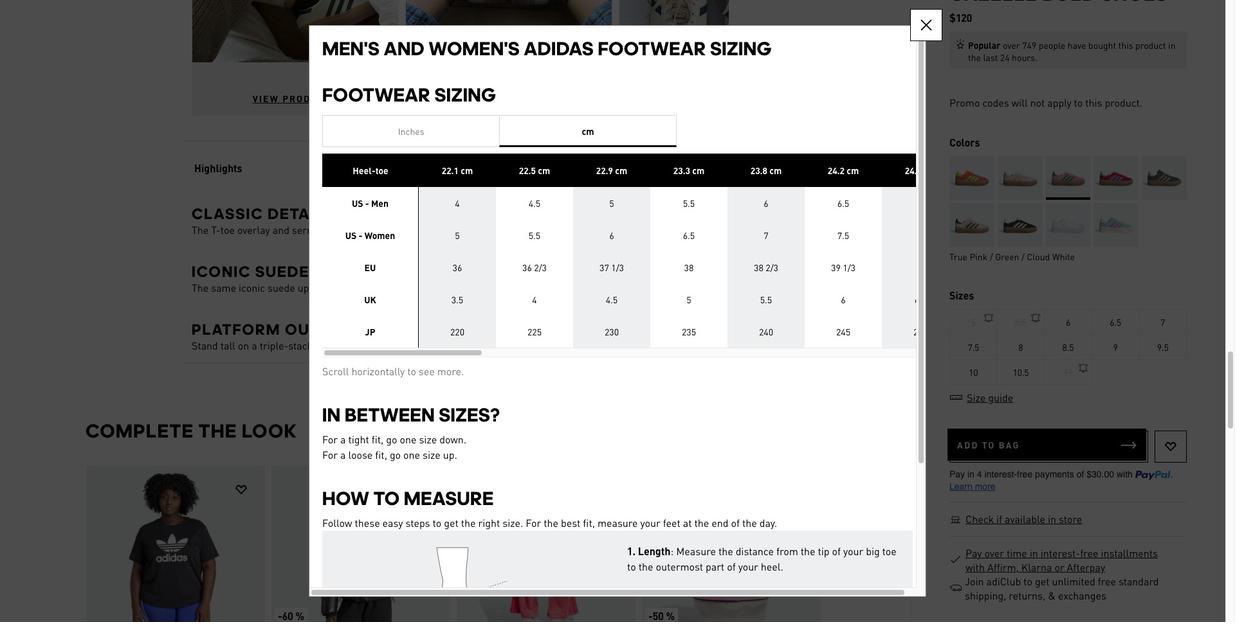 Task type: vqa. For each thing, say whether or not it's contained in the screenshot.
The Unlimited
yes



Task type: locate. For each thing, give the bounding box(es) containing it.
list
[[153, 0, 826, 116], [85, 466, 825, 623]]

10 button
[[951, 360, 998, 385]]

badge image
[[956, 38, 969, 50]]

over 749 people have bought this product in the last 24 hours.
[[969, 39, 1176, 63]]

1 vertical spatial free
[[1098, 575, 1117, 589]]

true
[[950, 251, 968, 263]]

to right apply
[[1074, 96, 1083, 109]]

/ left cloud
[[1022, 251, 1025, 263]]

product color: flash aqua / lucid pink / cloud white image
[[1094, 203, 1139, 247]]

afterpay
[[1067, 561, 1106, 575]]

2 horizontal spatial in
[[1169, 39, 1176, 51]]

8.5
[[1063, 342, 1074, 353]]

dialog
[[309, 9, 943, 598]]

upper
[[314, 263, 367, 281], [297, 281, 324, 295]]

not
[[1031, 96, 1045, 109]]

7
[[1161, 317, 1166, 328]]

in for store
[[1048, 513, 1057, 526]]

arrow right long image
[[802, 547, 817, 562]]

check if available in store button
[[965, 513, 1083, 527]]

0 vertical spatial in
[[1169, 39, 1176, 51]]

codes
[[983, 96, 1009, 109]]

the left 'same'
[[191, 281, 208, 295]]

green
[[996, 251, 1020, 263]]

a
[[251, 339, 257, 353]]

if
[[997, 513, 1003, 526]]

hours.
[[1012, 51, 1038, 63]]

free inside join adiclub to get unlimited free standard shipping, returns, & exchanges
[[1098, 575, 1117, 589]]

details
[[268, 205, 335, 223]]

in left store
[[1048, 513, 1057, 526]]

on
[[238, 339, 249, 353]]

over up 24
[[1003, 39, 1021, 51]]

the down the popular
[[969, 51, 981, 63]]

0 vertical spatial the
[[191, 223, 208, 237]]

0 vertical spatial free
[[1081, 547, 1099, 561]]

close image
[[919, 17, 934, 33]]

product color: putty mauve / wonder clay / cloud white image
[[998, 156, 1043, 200]]

7 button
[[1140, 310, 1187, 335]]

stacked
[[288, 339, 323, 353]]

size guide
[[967, 391, 1014, 405]]

the left "t-"
[[191, 223, 208, 237]]

make
[[398, 223, 423, 237]]

0 horizontal spatial this
[[1086, 96, 1103, 109]]

suede right iconic
[[267, 281, 295, 295]]

triple-
[[259, 339, 288, 353]]

0 vertical spatial the
[[969, 51, 981, 63]]

to up returns, at the bottom right of page
[[1024, 575, 1033, 589]]

upper left since
[[297, 281, 324, 295]]

1 vertical spatial to
[[1024, 575, 1033, 589]]

complete the look
[[85, 420, 297, 443]]

in right product
[[1169, 39, 1176, 51]]

1 vertical spatial the
[[198, 420, 237, 443]]

the
[[191, 223, 208, 237], [191, 281, 208, 295]]

people
[[1039, 39, 1066, 51]]

this
[[1119, 39, 1134, 51], [1086, 96, 1103, 109]]

affirm,
[[988, 561, 1019, 575]]

/ right pink
[[990, 251, 993, 263]]

1 horizontal spatial to
[[1074, 96, 1083, 109]]

product color: grey six / magic beige / cream white image
[[1142, 156, 1187, 200]]

0 vertical spatial list
[[153, 0, 826, 116]]

over inside over 749 people have bought this product in the last 24 hours.
[[1003, 39, 1021, 51]]

free
[[1081, 547, 1099, 561], [1098, 575, 1117, 589]]

t-
[[211, 223, 220, 237]]

tall
[[220, 339, 235, 353]]

6
[[1066, 317, 1071, 328]]

2 vertical spatial in
[[1030, 547, 1039, 561]]

1 vertical spatial the
[[191, 281, 208, 295]]

0 horizontal spatial /
[[990, 251, 993, 263]]

1 horizontal spatial /
[[1022, 251, 1025, 263]]

arrow right long button
[[793, 538, 825, 571]]

the inside over 749 people have bought this product in the last 24 hours.
[[969, 51, 981, 63]]

sizes
[[950, 289, 975, 302]]

exchanges
[[1059, 590, 1107, 603]]

this right bought
[[1119, 39, 1134, 51]]

store
[[1059, 513, 1083, 526]]

over up affirm,
[[985, 547, 1005, 561]]

1 horizontal spatial in
[[1048, 513, 1057, 526]]

1 the from the top
[[191, 223, 208, 237]]

7.5 button
[[951, 335, 998, 360]]

1 vertical spatial in
[[1048, 513, 1057, 526]]

apply
[[1048, 96, 1072, 109]]

available
[[1005, 513, 1046, 526]]

the
[[969, 51, 981, 63], [198, 420, 237, 443]]

over
[[1003, 39, 1021, 51], [985, 547, 1005, 561]]

5 button
[[951, 310, 998, 335]]

10.5 button
[[998, 360, 1045, 385]]

will
[[1012, 96, 1028, 109]]

add to bag
[[958, 440, 1021, 451]]

product color: active pink / semi blue burst / cloud white image
[[1094, 156, 1139, 200]]

1 horizontal spatial the
[[969, 51, 981, 63]]

platform outsole stand tall on a triple-stacked rubber outsole.
[[191, 320, 396, 353]]

free down afterpay
[[1098, 575, 1117, 589]]

this left product.
[[1086, 96, 1103, 109]]

&
[[1049, 590, 1056, 603]]

outsole
[[285, 320, 364, 339]]

1 vertical spatial list
[[85, 466, 825, 623]]

0 horizontal spatial to
[[1024, 575, 1033, 589]]

0 vertical spatial this
[[1119, 39, 1134, 51]]

in up klarna
[[1030, 547, 1039, 561]]

1 vertical spatial over
[[985, 547, 1005, 561]]

0 vertical spatial to
[[1074, 96, 1083, 109]]

product color: wonder quartz / core black / core black image
[[950, 203, 995, 247]]

size guide link
[[950, 391, 1014, 405]]

rubber
[[326, 339, 357, 353]]

standard
[[1119, 575, 1159, 589]]

/
[[990, 251, 993, 263], [1022, 251, 1025, 263]]

8.5 button
[[1045, 335, 1093, 360]]

5
[[972, 317, 976, 328]]

pay over time in interest-free installments with affirm, klarna or afterpay link
[[965, 547, 1179, 575]]

0 vertical spatial over
[[1003, 39, 1021, 51]]

suede down and at top left
[[255, 263, 309, 281]]

free up afterpay
[[1081, 547, 1099, 561]]

returns,
[[1009, 590, 1046, 603]]

in inside 'pay over time in interest-free installments with affirm, klarna or afterpay'
[[1030, 547, 1039, 561]]

1 horizontal spatial this
[[1119, 39, 1134, 51]]

in inside button
[[1048, 513, 1057, 526]]

check if available in store
[[966, 513, 1083, 526]]

the inside iconic suede upper the same iconic suede upper since day one.
[[191, 281, 208, 295]]

day
[[353, 281, 369, 295]]

1 vertical spatial this
[[1086, 96, 1103, 109]]

suede
[[255, 263, 309, 281], [267, 281, 295, 295]]

decades
[[492, 223, 530, 237]]

0 horizontal spatial in
[[1030, 547, 1039, 561]]

free inside 'pay over time in interest-free installments with affirm, klarna or afterpay'
[[1081, 547, 1099, 561]]

to inside join adiclub to get unlimited free standard shipping, returns, & exchanges
[[1024, 575, 1033, 589]]

still
[[378, 223, 395, 237]]

8
[[1019, 342, 1024, 353]]

white
[[1053, 251, 1075, 263]]

the left "look"
[[198, 420, 237, 443]]

klarna
[[1022, 561, 1053, 575]]

0 horizontal spatial the
[[198, 420, 237, 443]]

get
[[1035, 575, 1050, 589]]

bought
[[1089, 39, 1117, 51]]

pink
[[970, 251, 988, 263]]

2 the from the top
[[191, 281, 208, 295]]

last
[[984, 51, 998, 63]]

colors
[[950, 136, 980, 149]]

11
[[1064, 367, 1073, 378]]

cloud
[[1027, 251, 1050, 263]]



Task type: describe. For each thing, give the bounding box(es) containing it.
adicolor trefoil boxy tee (plus size) image
[[86, 467, 265, 623]]

749
[[1023, 39, 1037, 51]]

metamoto mini bucket bag image
[[642, 467, 821, 623]]

time
[[1007, 547, 1028, 561]]

with
[[966, 561, 985, 575]]

product color: true pink / green / cloud white image
[[1046, 156, 1091, 200]]

and
[[272, 223, 289, 237]]

add to bag button
[[948, 429, 1147, 461]]

product
[[1136, 39, 1167, 51]]

check
[[966, 513, 994, 526]]

look
[[242, 420, 297, 443]]

6 button
[[1045, 310, 1093, 335]]

impression
[[439, 223, 490, 237]]

pay
[[966, 547, 982, 561]]

6.5
[[1110, 317, 1122, 328]]

add
[[958, 440, 979, 451]]

classic
[[191, 205, 263, 223]]

product color: solar orange / solar green / gum m2 image
[[950, 156, 995, 200]]

6.5 button
[[1093, 310, 1140, 335]]

promo codes will not apply to this product.
[[950, 96, 1143, 109]]

1 / from the left
[[990, 251, 993, 263]]

highlights button
[[182, 142, 729, 196]]

24
[[1001, 51, 1010, 63]]

guide
[[989, 391, 1014, 405]]

product color: cloud white / cloud white / cloud white image
[[1046, 203, 1091, 247]]

join
[[965, 575, 984, 589]]

9.5
[[1158, 342, 1169, 353]]

platform
[[191, 320, 281, 339]]

10.5
[[1013, 367, 1029, 378]]

true pink / green / cloud white
[[950, 251, 1075, 263]]

9 button
[[1093, 335, 1140, 360]]

stripes
[[343, 223, 376, 237]]

size
[[967, 391, 986, 405]]

to
[[982, 440, 996, 451]]

in inside over 749 people have bought this product in the last 24 hours.
[[1169, 39, 1176, 51]]

join adiclub to get unlimited free standard shipping, returns, & exchanges
[[965, 575, 1159, 603]]

product.
[[1105, 96, 1143, 109]]

upper down 3-
[[314, 263, 367, 281]]

2 / from the left
[[1022, 251, 1025, 263]]

5.5
[[1016, 317, 1027, 328]]

later.
[[533, 223, 556, 237]]

8 button
[[998, 335, 1045, 360]]

free for unlimited
[[1098, 575, 1117, 589]]

free for interest-
[[1081, 547, 1099, 561]]

short premium puffer jacket image
[[271, 467, 450, 623]]

iconic suede upper the same iconic suede upper since day one.
[[191, 263, 391, 295]]

since
[[327, 281, 351, 295]]

same
[[211, 281, 236, 295]]

this inside over 749 people have bought this product in the last 24 hours.
[[1119, 39, 1134, 51]]

3-
[[333, 223, 343, 237]]

one.
[[371, 281, 391, 295]]

interest-
[[1041, 547, 1081, 561]]

product color: core black / cloud white / cloud white image
[[998, 203, 1043, 247]]

5.5 button
[[998, 310, 1045, 335]]

installments
[[1101, 547, 1158, 561]]

crushed velvet flared pants image
[[457, 467, 636, 623]]

over inside 'pay over time in interest-free installments with affirm, klarna or afterpay'
[[985, 547, 1005, 561]]

complete
[[85, 420, 194, 443]]

unlimited
[[1053, 575, 1096, 589]]

shipping,
[[965, 590, 1007, 603]]

11 button
[[1045, 360, 1093, 385]]

classic details the t-toe overlay and serrated 3-stripes still make an impression decades later.
[[191, 205, 556, 237]]

the inside the classic details the t-toe overlay and serrated 3-stripes still make an impression decades later.
[[191, 223, 208, 237]]

an
[[425, 223, 437, 237]]

iconic
[[191, 263, 251, 281]]

9.5 button
[[1140, 335, 1187, 360]]

iconic
[[239, 281, 265, 295]]

in for interest-
[[1030, 547, 1039, 561]]

bag
[[999, 440, 1021, 451]]

7.5
[[968, 342, 980, 353]]

pay over time in interest-free installments with affirm, klarna or afterpay
[[966, 547, 1158, 575]]

toe
[[220, 223, 235, 237]]

stand
[[191, 339, 218, 353]]

highlights
[[194, 162, 242, 175]]

popular
[[969, 39, 1001, 51]]

outsole.
[[359, 339, 396, 353]]



